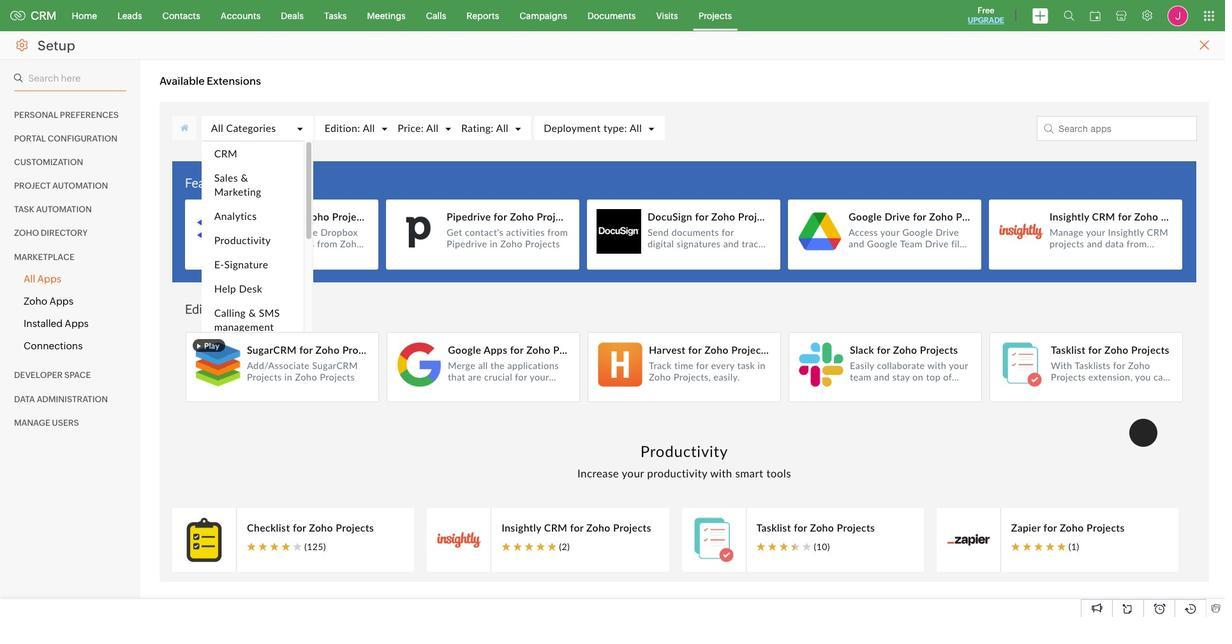 Task type: vqa. For each thing, say whether or not it's contained in the screenshot.
Fields on the left
no



Task type: locate. For each thing, give the bounding box(es) containing it.
calls link
[[416, 0, 456, 31]]

reports link
[[456, 0, 509, 31]]

leads
[[117, 11, 142, 21]]

profile image
[[1168, 5, 1188, 26]]

leads link
[[107, 0, 152, 31]]

contacts
[[162, 11, 200, 21]]

meetings link
[[357, 0, 416, 31]]

calls
[[426, 11, 446, 21]]

campaigns link
[[509, 0, 577, 31]]

reports
[[467, 11, 499, 21]]

documents link
[[577, 0, 646, 31]]

deals
[[281, 11, 304, 21]]

crm
[[31, 9, 57, 22]]

meetings
[[367, 11, 406, 21]]

free
[[978, 6, 994, 15]]

projects
[[698, 11, 732, 21]]

deals link
[[271, 0, 314, 31]]

create menu image
[[1032, 8, 1048, 23]]

crm link
[[10, 9, 57, 22]]

accounts link
[[210, 0, 271, 31]]



Task type: describe. For each thing, give the bounding box(es) containing it.
home link
[[62, 0, 107, 31]]

create menu element
[[1025, 0, 1056, 31]]

profile element
[[1160, 0, 1196, 31]]

contacts link
[[152, 0, 210, 31]]

calendar image
[[1090, 11, 1101, 21]]

upgrade
[[968, 16, 1004, 25]]

documents
[[588, 11, 636, 21]]

accounts
[[221, 11, 261, 21]]

projects link
[[688, 0, 742, 31]]

campaigns
[[520, 11, 567, 21]]

tasks
[[324, 11, 347, 21]]

search element
[[1056, 0, 1082, 31]]

free upgrade
[[968, 6, 1004, 25]]

visits
[[656, 11, 678, 21]]

visits link
[[646, 0, 688, 31]]

home
[[72, 11, 97, 21]]

search image
[[1064, 10, 1075, 21]]

tasks link
[[314, 0, 357, 31]]



